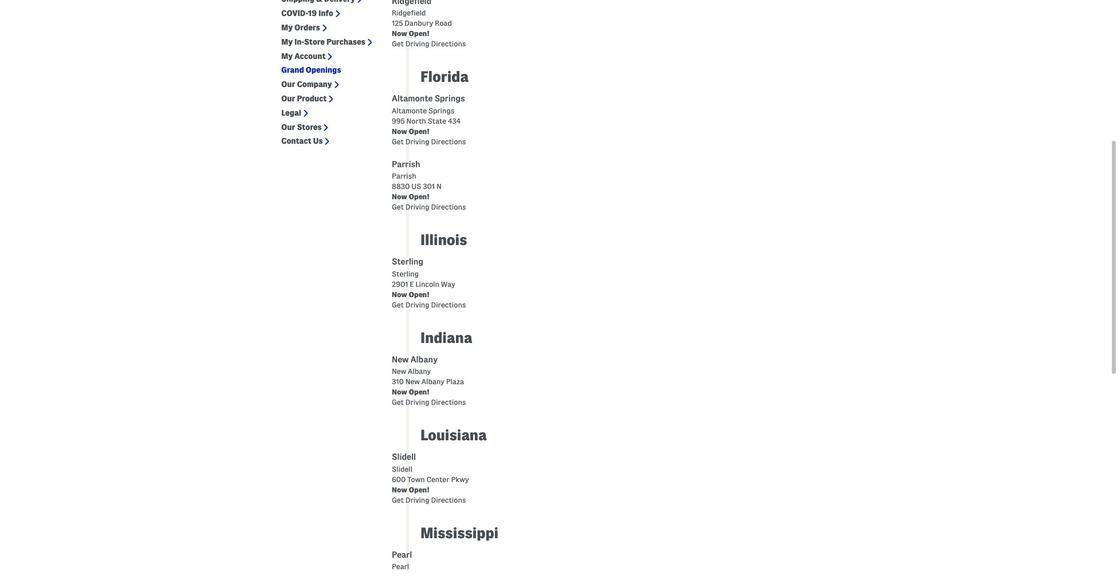 Task type: locate. For each thing, give the bounding box(es) containing it.
434
[[448, 117, 461, 125]]

get inside ridgefield 125 danbury road now open! get driving directions
[[392, 40, 404, 48]]

get driving directions link
[[392, 40, 466, 48], [392, 137, 466, 145], [392, 203, 466, 211], [392, 301, 466, 309], [392, 398, 466, 406], [392, 496, 466, 504]]

get down 8830
[[392, 203, 404, 211]]

mississippi
[[420, 525, 498, 541]]

2901
[[392, 280, 408, 288]]

2 get driving directions link from the top
[[392, 137, 466, 145]]

3 directions from the top
[[431, 203, 466, 211]]

1 vertical spatial slidell
[[392, 465, 412, 473]]

town
[[407, 475, 425, 483]]

0 vertical spatial our
[[281, 80, 295, 89]]

driving up louisiana
[[405, 398, 429, 406]]

directions inside slidell slidell 600 town center pkwy now open! get driving directions
[[431, 496, 466, 504]]

4 get driving directions link from the top
[[392, 301, 466, 309]]

now inside parrish parrish 8830 us 301 n now open! get driving directions
[[392, 193, 407, 201]]

6 get from the top
[[392, 496, 404, 504]]

illinois
[[420, 232, 467, 248]]

driving inside slidell slidell 600 town center pkwy now open! get driving directions
[[405, 496, 429, 504]]

6 now from the top
[[392, 486, 407, 494]]

springs
[[435, 94, 465, 103], [428, 107, 454, 115]]

directions inside new albany new albany 310 new albany plaza now open! get driving directions
[[431, 398, 466, 406]]

legal
[[281, 108, 301, 117]]

6 get driving directions link from the top
[[392, 496, 466, 504]]

1 vertical spatial sterling
[[392, 270, 419, 278]]

get driving directions link for 125
[[392, 40, 466, 48]]

now down 600
[[392, 486, 407, 494]]

6 driving from the top
[[405, 496, 429, 504]]

driving
[[405, 40, 429, 48], [405, 137, 429, 145], [405, 203, 429, 211], [405, 301, 429, 309], [405, 398, 429, 406], [405, 496, 429, 504]]

3 get from the top
[[392, 203, 404, 211]]

get driving directions link for slidell
[[392, 496, 466, 504]]

directions
[[431, 40, 466, 48], [431, 137, 466, 145], [431, 203, 466, 211], [431, 301, 466, 309], [431, 398, 466, 406], [431, 496, 466, 504]]

2 slidell from the top
[[392, 465, 412, 473]]

0 vertical spatial slidell
[[392, 453, 416, 462]]

open! down town
[[409, 486, 430, 494]]

get down 600
[[392, 496, 404, 504]]

e
[[410, 280, 414, 288]]

1 open! from the top
[[409, 29, 430, 38]]

0 vertical spatial sterling
[[392, 257, 423, 267]]

directions down road
[[431, 40, 466, 48]]

600
[[392, 475, 406, 483]]

get down 310
[[392, 398, 404, 406]]

driving down town
[[405, 496, 429, 504]]

open! down danbury
[[409, 29, 430, 38]]

lincoln
[[415, 280, 439, 288]]

6 directions from the top
[[431, 496, 466, 504]]

3 my from the top
[[281, 51, 293, 60]]

new
[[392, 355, 409, 364], [392, 367, 406, 375], [405, 378, 420, 386]]

covid-19 info my orders my in-store purchases my account grand openings our company our product legal our stores contact us
[[281, 9, 365, 146]]

directions down center
[[431, 496, 466, 504]]

springs up state
[[428, 107, 454, 115]]

2 now from the top
[[392, 127, 407, 135]]

our down "legal" link
[[281, 122, 295, 131]]

5 get driving directions link from the top
[[392, 398, 466, 406]]

get down 125
[[392, 40, 404, 48]]

parrish
[[392, 160, 420, 169], [392, 172, 416, 180]]

in-
[[294, 37, 304, 46]]

1 now from the top
[[392, 29, 407, 38]]

our stores link
[[281, 122, 322, 132]]

now inside slidell slidell 600 town center pkwy now open! get driving directions
[[392, 486, 407, 494]]

1 vertical spatial our
[[281, 94, 295, 103]]

open! down "north"
[[409, 127, 430, 135]]

2 vertical spatial our
[[281, 122, 295, 131]]

0 vertical spatial albany
[[411, 355, 438, 364]]

1 vertical spatial my
[[281, 37, 293, 46]]

directions inside parrish parrish 8830 us 301 n now open! get driving directions
[[431, 203, 466, 211]]

driving inside new albany new albany 310 new albany plaza now open! get driving directions
[[405, 398, 429, 406]]

springs down florida
[[435, 94, 465, 103]]

danbury
[[405, 19, 433, 27]]

get driving directions link down center
[[392, 496, 466, 504]]

directions down 434
[[431, 137, 466, 145]]

open! down e
[[409, 290, 430, 298]]

our up legal
[[281, 94, 295, 103]]

driving down e
[[405, 301, 429, 309]]

4 get from the top
[[392, 301, 404, 309]]

way
[[441, 280, 455, 288]]

open! inside parrish parrish 8830 us 301 n now open! get driving directions
[[409, 193, 430, 201]]

now inside altamonte springs altamonte springs 995 north state 434 now open! get driving directions
[[392, 127, 407, 135]]

get driving directions link down plaza
[[392, 398, 466, 406]]

my up grand
[[281, 51, 293, 60]]

now down 310
[[392, 388, 407, 396]]

4 now from the top
[[392, 290, 407, 298]]

sterling up e
[[392, 257, 423, 267]]

driving inside parrish parrish 8830 us 301 n now open! get driving directions
[[405, 203, 429, 211]]

center
[[426, 475, 449, 483]]

store
[[304, 37, 325, 46]]

get driving directions link down danbury
[[392, 40, 466, 48]]

4 directions from the top
[[431, 301, 466, 309]]

pearl
[[392, 550, 412, 560], [392, 563, 409, 571]]

4 open! from the top
[[409, 290, 430, 298]]

open!
[[409, 29, 430, 38], [409, 127, 430, 135], [409, 193, 430, 201], [409, 290, 430, 298], [409, 388, 430, 396], [409, 486, 430, 494]]

open! down us
[[409, 193, 430, 201]]

directions inside sterling sterling 2901 e lincoln way now open! get driving directions
[[431, 301, 466, 309]]

our
[[281, 80, 295, 89], [281, 94, 295, 103], [281, 122, 295, 131]]

grand openings link
[[281, 66, 341, 75]]

1 get from the top
[[392, 40, 404, 48]]

1 vertical spatial pearl
[[392, 563, 409, 571]]

5 directions from the top
[[431, 398, 466, 406]]

2 my from the top
[[281, 37, 293, 46]]

my
[[281, 23, 293, 32], [281, 37, 293, 46], [281, 51, 293, 60]]

3 open! from the top
[[409, 193, 430, 201]]

2 sterling from the top
[[392, 270, 419, 278]]

get driving directions link down "301"
[[392, 203, 466, 211]]

2 pearl from the top
[[392, 563, 409, 571]]

my left 'in-'
[[281, 37, 293, 46]]

open! inside ridgefield 125 danbury road now open! get driving directions
[[409, 29, 430, 38]]

altamonte
[[392, 94, 433, 103], [392, 107, 427, 115]]

directions down the way
[[431, 301, 466, 309]]

get inside slidell slidell 600 town center pkwy now open! get driving directions
[[392, 496, 404, 504]]

2 driving from the top
[[405, 137, 429, 145]]

0 vertical spatial pearl
[[392, 550, 412, 560]]

1 slidell from the top
[[392, 453, 416, 462]]

5 get from the top
[[392, 398, 404, 406]]

account
[[294, 51, 326, 60]]

our down grand
[[281, 80, 295, 89]]

995
[[392, 117, 405, 125]]

slidell
[[392, 453, 416, 462], [392, 465, 412, 473]]

2 directions from the top
[[431, 137, 466, 145]]

0 vertical spatial parrish
[[392, 160, 420, 169]]

2 get from the top
[[392, 137, 404, 145]]

driving inside sterling sterling 2901 e lincoln way now open! get driving directions
[[405, 301, 429, 309]]

get down 2901 at the left of the page
[[392, 301, 404, 309]]

directions down n
[[431, 203, 466, 211]]

driving down danbury
[[405, 40, 429, 48]]

5 open! from the top
[[409, 388, 430, 396]]

directions inside altamonte springs altamonte springs 995 north state 434 now open! get driving directions
[[431, 137, 466, 145]]

albany
[[411, 355, 438, 364], [408, 367, 431, 375], [421, 378, 444, 386]]

get
[[392, 40, 404, 48], [392, 137, 404, 145], [392, 203, 404, 211], [392, 301, 404, 309], [392, 398, 404, 406], [392, 496, 404, 504]]

open! inside altamonte springs altamonte springs 995 north state 434 now open! get driving directions
[[409, 127, 430, 135]]

1 driving from the top
[[405, 40, 429, 48]]

1 get driving directions link from the top
[[392, 40, 466, 48]]

now
[[392, 29, 407, 38], [392, 127, 407, 135], [392, 193, 407, 201], [392, 290, 407, 298], [392, 388, 407, 396], [392, 486, 407, 494]]

6 open! from the top
[[409, 486, 430, 494]]

ridgefield 125 danbury road now open! get driving directions
[[392, 9, 466, 48]]

get down 995
[[392, 137, 404, 145]]

driving down "north"
[[405, 137, 429, 145]]

my orders link
[[281, 23, 320, 33]]

1 parrish from the top
[[392, 160, 420, 169]]

my in-store purchases link
[[281, 37, 365, 47]]

now down 995
[[392, 127, 407, 135]]

directions down plaza
[[431, 398, 466, 406]]

3 driving from the top
[[405, 203, 429, 211]]

covid-19 info link
[[281, 9, 333, 18]]

5 now from the top
[[392, 388, 407, 396]]

2 vertical spatial my
[[281, 51, 293, 60]]

state
[[428, 117, 446, 125]]

1 vertical spatial altamonte
[[392, 107, 427, 115]]

1 vertical spatial parrish
[[392, 172, 416, 180]]

sterling up 2901 at the left of the page
[[392, 270, 419, 278]]

2 vertical spatial albany
[[421, 378, 444, 386]]

3 now from the top
[[392, 193, 407, 201]]

now inside new albany new albany 310 new albany plaza now open! get driving directions
[[392, 388, 407, 396]]

now down 8830
[[392, 193, 407, 201]]

contact us link
[[281, 137, 323, 146]]

slidell slidell 600 town center pkwy now open! get driving directions
[[392, 453, 469, 504]]

sterling
[[392, 257, 423, 267], [392, 270, 419, 278]]

2 open! from the top
[[409, 127, 430, 135]]

5 driving from the top
[[405, 398, 429, 406]]

get inside sterling sterling 2901 e lincoln way now open! get driving directions
[[392, 301, 404, 309]]

2 altamonte from the top
[[392, 107, 427, 115]]

now inside ridgefield 125 danbury road now open! get driving directions
[[392, 29, 407, 38]]

get driving directions link down lincoln
[[392, 301, 466, 309]]

0 vertical spatial my
[[281, 23, 293, 32]]

now down 125
[[392, 29, 407, 38]]

1 vertical spatial albany
[[408, 367, 431, 375]]

driving down us
[[405, 203, 429, 211]]

new albany new albany 310 new albany plaza now open! get driving directions
[[392, 355, 466, 406]]

my down covid-
[[281, 23, 293, 32]]

4 driving from the top
[[405, 301, 429, 309]]

3 get driving directions link from the top
[[392, 203, 466, 211]]

pearl inside "pearl pearl"
[[392, 563, 409, 571]]

1 directions from the top
[[431, 40, 466, 48]]

open! up louisiana
[[409, 388, 430, 396]]

indiana
[[420, 330, 472, 346]]

now down 2901 at the left of the page
[[392, 290, 407, 298]]

0 vertical spatial altamonte
[[392, 94, 433, 103]]

get driving directions link down state
[[392, 137, 466, 145]]



Task type: describe. For each thing, give the bounding box(es) containing it.
us
[[411, 182, 421, 190]]

1 vertical spatial springs
[[428, 107, 454, 115]]

get driving directions link for albany
[[392, 398, 466, 406]]

our product link
[[281, 94, 327, 104]]

contact
[[281, 137, 311, 146]]

parrish parrish 8830 us 301 n now open! get driving directions
[[392, 160, 466, 211]]

3 our from the top
[[281, 122, 295, 131]]

now inside sterling sterling 2901 e lincoln way now open! get driving directions
[[392, 290, 407, 298]]

8830
[[392, 182, 410, 190]]

open! inside slidell slidell 600 town center pkwy now open! get driving directions
[[409, 486, 430, 494]]

1 our from the top
[[281, 80, 295, 89]]

sterling sterling 2901 e lincoln way now open! get driving directions
[[392, 257, 466, 309]]

altamonte springs altamonte springs 995 north state 434 now open! get driving directions
[[392, 94, 466, 145]]

open! inside sterling sterling 2901 e lincoln way now open! get driving directions
[[409, 290, 430, 298]]

19
[[308, 9, 317, 18]]

get driving directions link for parrish
[[392, 203, 466, 211]]

125
[[392, 19, 403, 27]]

florida
[[420, 69, 469, 85]]

my account link
[[281, 51, 326, 61]]

pkwy
[[451, 475, 469, 483]]

open! inside new albany new albany 310 new albany plaza now open! get driving directions
[[409, 388, 430, 396]]

purchases
[[326, 37, 365, 46]]

driving inside altamonte springs altamonte springs 995 north state 434 now open! get driving directions
[[405, 137, 429, 145]]

legal link
[[281, 108, 301, 118]]

get inside altamonte springs altamonte springs 995 north state 434 now open! get driving directions
[[392, 137, 404, 145]]

get inside parrish parrish 8830 us 301 n now open! get driving directions
[[392, 203, 404, 211]]

2 parrish from the top
[[392, 172, 416, 180]]

road
[[435, 19, 452, 27]]

1 vertical spatial new
[[392, 367, 406, 375]]

1 my from the top
[[281, 23, 293, 32]]

north
[[406, 117, 426, 125]]

our company link
[[281, 80, 332, 89]]

0 vertical spatial new
[[392, 355, 409, 364]]

louisiana
[[420, 428, 487, 444]]

us
[[313, 137, 323, 146]]

301
[[423, 182, 435, 190]]

1 pearl from the top
[[392, 550, 412, 560]]

pearl pearl
[[392, 550, 412, 571]]

1 sterling from the top
[[392, 257, 423, 267]]

covid-
[[281, 9, 308, 18]]

stores
[[297, 122, 322, 131]]

plaza
[[446, 378, 464, 386]]

company
[[297, 80, 332, 89]]

openings
[[306, 66, 341, 75]]

1 altamonte from the top
[[392, 94, 433, 103]]

product
[[297, 94, 327, 103]]

get driving directions link for sterling
[[392, 301, 466, 309]]

info
[[318, 9, 333, 18]]

ridgefield
[[392, 9, 426, 17]]

grand
[[281, 66, 304, 75]]

310
[[392, 378, 404, 386]]

n
[[436, 182, 442, 190]]

get driving directions link for springs
[[392, 137, 466, 145]]

orders
[[294, 23, 320, 32]]

get inside new albany new albany 310 new albany plaza now open! get driving directions
[[392, 398, 404, 406]]

driving inside ridgefield 125 danbury road now open! get driving directions
[[405, 40, 429, 48]]

0 vertical spatial springs
[[435, 94, 465, 103]]

2 our from the top
[[281, 94, 295, 103]]

directions inside ridgefield 125 danbury road now open! get driving directions
[[431, 40, 466, 48]]

2 vertical spatial new
[[405, 378, 420, 386]]



Task type: vqa. For each thing, say whether or not it's contained in the screenshot.


